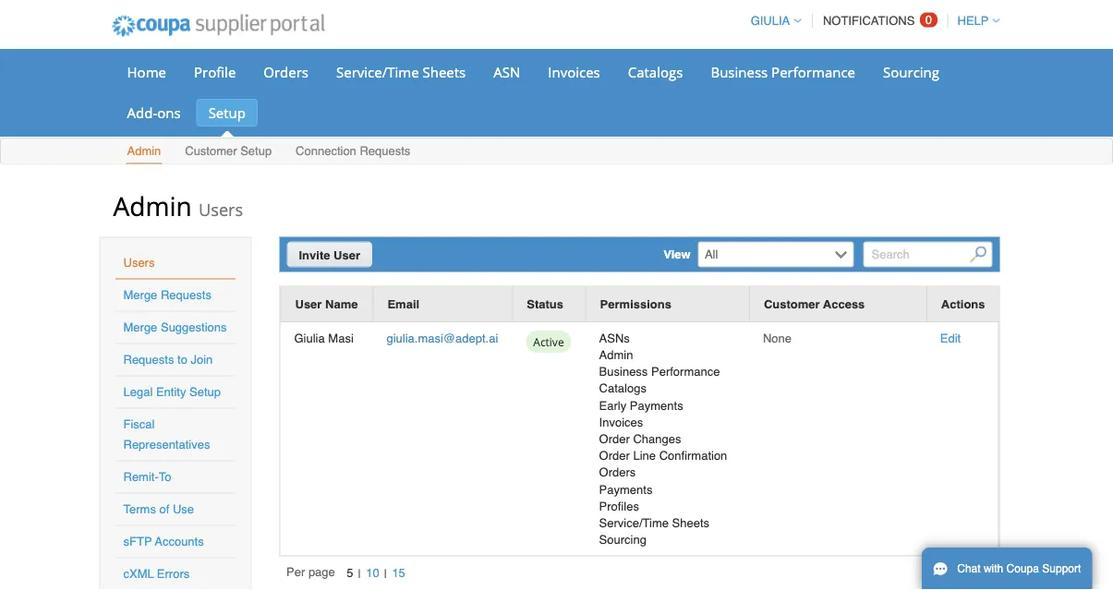 Task type: vqa. For each thing, say whether or not it's contained in the screenshot.
AJUSTE corresponding to TERRESTRE
no



Task type: locate. For each thing, give the bounding box(es) containing it.
fiscal representatives link
[[123, 418, 210, 452]]

order
[[599, 432, 630, 446], [599, 449, 630, 463]]

invoices inside asns admin business performance catalogs early payments invoices order changes order line confirmation orders payments profiles service/time sheets sourcing
[[599, 415, 643, 429]]

payments up changes
[[630, 398, 683, 412]]

merge requests link
[[123, 288, 211, 302]]

0 vertical spatial service/time
[[336, 62, 419, 81]]

performance down giulia link
[[772, 62, 856, 81]]

giulia up business performance
[[751, 14, 790, 28]]

15 button
[[387, 564, 410, 583]]

edit
[[940, 331, 961, 345]]

1 merge from the top
[[123, 288, 157, 302]]

0 vertical spatial order
[[599, 432, 630, 446]]

1 vertical spatial invoices
[[599, 415, 643, 429]]

1 horizontal spatial orders
[[599, 466, 636, 480]]

setup down the setup link
[[240, 144, 272, 158]]

orders link
[[252, 58, 321, 86]]

business inside business performance link
[[711, 62, 768, 81]]

merge down users link on the top left
[[123, 288, 157, 302]]

10 button
[[361, 564, 384, 583]]

sheets inside service/time sheets link
[[423, 62, 466, 81]]

users up merge requests
[[123, 256, 155, 270]]

requests
[[360, 144, 411, 158], [161, 288, 211, 302], [123, 353, 174, 367]]

connection
[[296, 144, 356, 158]]

status button
[[527, 295, 564, 314]]

0 vertical spatial merge
[[123, 288, 157, 302]]

1 vertical spatial user
[[295, 297, 322, 311]]

customer for customer setup
[[185, 144, 237, 158]]

1 vertical spatial giulia
[[294, 331, 325, 345]]

user right invite
[[334, 248, 360, 262]]

sftp accounts
[[123, 535, 204, 549]]

merge down merge requests
[[123, 321, 157, 334]]

sheets left asn
[[423, 62, 466, 81]]

terms
[[123, 503, 156, 516]]

1 horizontal spatial performance
[[772, 62, 856, 81]]

giulia.masi@adept.ai link
[[387, 331, 498, 345]]

5 button
[[342, 564, 358, 583]]

sourcing down the profiles
[[599, 533, 647, 547]]

1 vertical spatial navigation
[[286, 564, 410, 584]]

profile link
[[182, 58, 248, 86]]

service/time up connection requests on the left of page
[[336, 62, 419, 81]]

1 horizontal spatial navigation
[[742, 3, 1000, 39]]

1 vertical spatial order
[[599, 449, 630, 463]]

email button
[[387, 295, 420, 314]]

View text field
[[700, 242, 831, 267]]

1 vertical spatial sourcing
[[599, 533, 647, 547]]

admin for admin users
[[113, 188, 192, 223]]

users down customer setup link
[[199, 198, 243, 221]]

remit-to link
[[123, 470, 171, 484]]

1 vertical spatial service/time
[[599, 516, 669, 530]]

order left the line
[[599, 449, 630, 463]]

1 vertical spatial performance
[[651, 365, 720, 379]]

0 vertical spatial performance
[[772, 62, 856, 81]]

invoices down the early
[[599, 415, 643, 429]]

customer up 'none'
[[764, 297, 820, 311]]

0 vertical spatial orders
[[264, 62, 309, 81]]

giulia masi
[[294, 331, 354, 345]]

add-ons
[[127, 103, 181, 122]]

0 vertical spatial business
[[711, 62, 768, 81]]

notifications 0
[[823, 13, 932, 28]]

payments
[[630, 398, 683, 412], [599, 483, 653, 496]]

customer down the setup link
[[185, 144, 237, 158]]

0 horizontal spatial sheets
[[423, 62, 466, 81]]

asn link
[[482, 58, 532, 86]]

0 horizontal spatial service/time
[[336, 62, 419, 81]]

customer inside button
[[764, 297, 820, 311]]

business performance
[[711, 62, 856, 81]]

setup down join
[[189, 385, 221, 399]]

0 vertical spatial customer
[[185, 144, 237, 158]]

performance
[[772, 62, 856, 81], [651, 365, 720, 379]]

10
[[366, 566, 379, 580]]

1 vertical spatial catalogs
[[599, 382, 647, 396]]

5
[[347, 566, 353, 580]]

1 vertical spatial users
[[123, 256, 155, 270]]

1 horizontal spatial sheets
[[672, 516, 710, 530]]

giulia left masi
[[294, 331, 325, 345]]

1 horizontal spatial giulia
[[751, 14, 790, 28]]

orders right profile
[[264, 62, 309, 81]]

active button
[[526, 330, 572, 358]]

1 vertical spatial requests
[[161, 288, 211, 302]]

| right 5
[[358, 567, 361, 581]]

1 horizontal spatial sourcing
[[883, 62, 940, 81]]

sheets down confirmation
[[672, 516, 710, 530]]

2 vertical spatial requests
[[123, 353, 174, 367]]

1 vertical spatial customer
[[764, 297, 820, 311]]

2 | from the left
[[384, 567, 387, 581]]

order down the early
[[599, 432, 630, 446]]

0 vertical spatial admin
[[127, 144, 161, 158]]

1 horizontal spatial service/time
[[599, 516, 669, 530]]

1 vertical spatial orders
[[599, 466, 636, 480]]

navigation containing notifications 0
[[742, 3, 1000, 39]]

user left name
[[295, 297, 322, 311]]

service/time
[[336, 62, 419, 81], [599, 516, 669, 530]]

0 horizontal spatial orders
[[264, 62, 309, 81]]

orders
[[264, 62, 309, 81], [599, 466, 636, 480]]

user name button
[[295, 295, 358, 314]]

asns admin business performance catalogs early payments invoices order changes order line confirmation orders payments profiles service/time sheets sourcing
[[599, 331, 727, 547]]

business
[[711, 62, 768, 81], [599, 365, 648, 379]]

2 vertical spatial admin
[[599, 348, 633, 362]]

0 vertical spatial giulia
[[751, 14, 790, 28]]

early
[[599, 398, 627, 412]]

1 horizontal spatial |
[[384, 567, 387, 581]]

errors
[[157, 567, 190, 581]]

0 horizontal spatial user
[[295, 297, 322, 311]]

admin
[[127, 144, 161, 158], [113, 188, 192, 223], [599, 348, 633, 362]]

users inside admin users
[[199, 198, 243, 221]]

join
[[191, 353, 213, 367]]

1 horizontal spatial users
[[199, 198, 243, 221]]

requests to join
[[123, 353, 213, 367]]

admin down asns
[[599, 348, 633, 362]]

admin inside asns admin business performance catalogs early payments invoices order changes order line confirmation orders payments profiles service/time sheets sourcing
[[599, 348, 633, 362]]

connection requests link
[[295, 140, 411, 164]]

cxml errors
[[123, 567, 190, 581]]

sourcing
[[883, 62, 940, 81], [599, 533, 647, 547]]

user
[[334, 248, 360, 262], [295, 297, 322, 311]]

fiscal
[[123, 418, 155, 431]]

1 horizontal spatial business
[[711, 62, 768, 81]]

0 horizontal spatial |
[[358, 567, 361, 581]]

suggestions
[[161, 321, 227, 334]]

admin link
[[126, 140, 162, 164]]

0 vertical spatial users
[[199, 198, 243, 221]]

navigation containing per page
[[286, 564, 410, 584]]

chat
[[957, 563, 981, 576]]

customer
[[185, 144, 237, 158], [764, 297, 820, 311]]

business performance link
[[699, 58, 868, 86]]

1 vertical spatial admin
[[113, 188, 192, 223]]

home link
[[115, 58, 178, 86]]

| right 10 at the bottom of page
[[384, 567, 387, 581]]

2 order from the top
[[599, 449, 630, 463]]

0 horizontal spatial navigation
[[286, 564, 410, 584]]

0 vertical spatial sheets
[[423, 62, 466, 81]]

0 horizontal spatial users
[[123, 256, 155, 270]]

remit-to
[[123, 470, 171, 484]]

1 horizontal spatial user
[[334, 248, 360, 262]]

0 vertical spatial requests
[[360, 144, 411, 158]]

0 horizontal spatial business
[[599, 365, 648, 379]]

per
[[286, 565, 305, 579]]

invoices right asn
[[548, 62, 600, 81]]

0 horizontal spatial customer
[[185, 144, 237, 158]]

requests left to
[[123, 353, 174, 367]]

search image
[[970, 246, 987, 263]]

giulia.masi@adept.ai
[[387, 331, 498, 345]]

accounts
[[155, 535, 204, 549]]

requests for connection requests
[[360, 144, 411, 158]]

0 horizontal spatial sourcing
[[599, 533, 647, 547]]

user inside button
[[295, 297, 322, 311]]

1 vertical spatial business
[[599, 365, 648, 379]]

setup link
[[196, 99, 258, 127]]

requests up suggestions
[[161, 288, 211, 302]]

giulia link
[[742, 14, 801, 28]]

0 horizontal spatial giulia
[[294, 331, 325, 345]]

|
[[358, 567, 361, 581], [384, 567, 387, 581]]

0 horizontal spatial performance
[[651, 365, 720, 379]]

business down giulia link
[[711, 62, 768, 81]]

catalogs right the invoices link
[[628, 62, 683, 81]]

requests right the connection
[[360, 144, 411, 158]]

navigation
[[742, 3, 1000, 39], [286, 564, 410, 584]]

admin inside admin 'link'
[[127, 144, 161, 158]]

status
[[527, 297, 564, 311]]

active
[[533, 334, 564, 349]]

0 vertical spatial payments
[[630, 398, 683, 412]]

catalogs inside asns admin business performance catalogs early payments invoices order changes order line confirmation orders payments profiles service/time sheets sourcing
[[599, 382, 647, 396]]

admin users
[[113, 188, 243, 223]]

service/time down the profiles
[[599, 516, 669, 530]]

business down asns
[[599, 365, 648, 379]]

1 vertical spatial merge
[[123, 321, 157, 334]]

profile
[[194, 62, 236, 81]]

1 horizontal spatial customer
[[764, 297, 820, 311]]

orders down the line
[[599, 466, 636, 480]]

performance up changes
[[651, 365, 720, 379]]

sourcing down 0
[[883, 62, 940, 81]]

0 vertical spatial navigation
[[742, 3, 1000, 39]]

users
[[199, 198, 243, 221], [123, 256, 155, 270]]

payments up the profiles
[[599, 483, 653, 496]]

admin down admin 'link'
[[113, 188, 192, 223]]

2 merge from the top
[[123, 321, 157, 334]]

setup up 'customer setup'
[[208, 103, 246, 122]]

1 vertical spatial sheets
[[672, 516, 710, 530]]

admin down add-
[[127, 144, 161, 158]]

catalogs up the early
[[599, 382, 647, 396]]

to
[[177, 353, 187, 367]]



Task type: describe. For each thing, give the bounding box(es) containing it.
sftp
[[123, 535, 152, 549]]

user name
[[295, 297, 358, 311]]

line
[[633, 449, 656, 463]]

sourcing link
[[871, 58, 952, 86]]

customer for customer access
[[764, 297, 820, 311]]

customer access
[[764, 297, 865, 311]]

0 vertical spatial invoices
[[548, 62, 600, 81]]

page
[[308, 565, 335, 579]]

0 vertical spatial setup
[[208, 103, 246, 122]]

remit-
[[123, 470, 159, 484]]

cxml errors link
[[123, 567, 190, 581]]

requests for merge requests
[[161, 288, 211, 302]]

support
[[1042, 563, 1081, 576]]

changes
[[633, 432, 681, 446]]

admin for admin
[[127, 144, 161, 158]]

0 vertical spatial sourcing
[[883, 62, 940, 81]]

0
[[926, 13, 932, 27]]

performance inside asns admin business performance catalogs early payments invoices order changes order line confirmation orders payments profiles service/time sheets sourcing
[[651, 365, 720, 379]]

merge suggestions
[[123, 321, 227, 334]]

customer setup
[[185, 144, 272, 158]]

merge for merge requests
[[123, 288, 157, 302]]

0 vertical spatial user
[[334, 248, 360, 262]]

permissions button
[[600, 295, 672, 314]]

customer access button
[[764, 295, 865, 314]]

merge for merge suggestions
[[123, 321, 157, 334]]

coupa supplier portal image
[[99, 3, 337, 49]]

add-
[[127, 103, 157, 122]]

invite user link
[[287, 242, 372, 267]]

1 | from the left
[[358, 567, 361, 581]]

coupa
[[1007, 563, 1039, 576]]

email
[[387, 297, 420, 311]]

asn
[[494, 62, 520, 81]]

5 | 10 | 15
[[347, 566, 405, 581]]

0 vertical spatial catalogs
[[628, 62, 683, 81]]

service/time inside service/time sheets link
[[336, 62, 419, 81]]

1 vertical spatial payments
[[599, 483, 653, 496]]

requests to join link
[[123, 353, 213, 367]]

sourcing inside asns admin business performance catalogs early payments invoices order changes order line confirmation orders payments profiles service/time sheets sourcing
[[599, 533, 647, 547]]

with
[[984, 563, 1004, 576]]

giulia for giulia masi
[[294, 331, 325, 345]]

actions
[[941, 297, 985, 311]]

1 order from the top
[[599, 432, 630, 446]]

access
[[823, 297, 865, 311]]

merge requests
[[123, 288, 211, 302]]

terms of use link
[[123, 503, 194, 516]]

cxml
[[123, 567, 154, 581]]

orders inside asns admin business performance catalogs early payments invoices order changes order line confirmation orders payments profiles service/time sheets sourcing
[[599, 466, 636, 480]]

add-ons link
[[115, 99, 193, 127]]

legal entity setup link
[[123, 385, 221, 399]]

performance inside business performance link
[[772, 62, 856, 81]]

invite
[[299, 248, 330, 262]]

2 vertical spatial setup
[[189, 385, 221, 399]]

home
[[127, 62, 166, 81]]

none
[[763, 331, 792, 345]]

Search text field
[[864, 242, 993, 267]]

15
[[392, 566, 405, 580]]

legal
[[123, 385, 153, 399]]

terms of use
[[123, 503, 194, 516]]

legal entity setup
[[123, 385, 221, 399]]

per page
[[286, 565, 335, 579]]

service/time sheets
[[336, 62, 466, 81]]

fiscal representatives
[[123, 418, 210, 452]]

to
[[159, 470, 171, 484]]

permissions
[[600, 297, 672, 311]]

sheets inside asns admin business performance catalogs early payments invoices order changes order line confirmation orders payments profiles service/time sheets sourcing
[[672, 516, 710, 530]]

customer setup link
[[184, 140, 273, 164]]

invite user
[[299, 248, 360, 262]]

of
[[159, 503, 169, 516]]

business inside asns admin business performance catalogs early payments invoices order changes order line confirmation orders payments profiles service/time sheets sourcing
[[599, 365, 648, 379]]

chat with coupa support button
[[922, 548, 1092, 590]]

entity
[[156, 385, 186, 399]]

use
[[173, 503, 194, 516]]

profiles
[[599, 499, 639, 513]]

masi
[[328, 331, 354, 345]]

orders inside "link"
[[264, 62, 309, 81]]

merge suggestions link
[[123, 321, 227, 334]]

users link
[[123, 256, 155, 270]]

giulia for giulia
[[751, 14, 790, 28]]

sftp accounts link
[[123, 535, 204, 549]]

1 vertical spatial setup
[[240, 144, 272, 158]]

asns
[[599, 331, 630, 345]]

confirmation
[[659, 449, 727, 463]]

help
[[958, 14, 989, 28]]

service/time sheets link
[[324, 58, 478, 86]]

ons
[[157, 103, 181, 122]]

service/time inside asns admin business performance catalogs early payments invoices order changes order line confirmation orders payments profiles service/time sheets sourcing
[[599, 516, 669, 530]]

connection requests
[[296, 144, 411, 158]]

chat with coupa support
[[957, 563, 1081, 576]]



